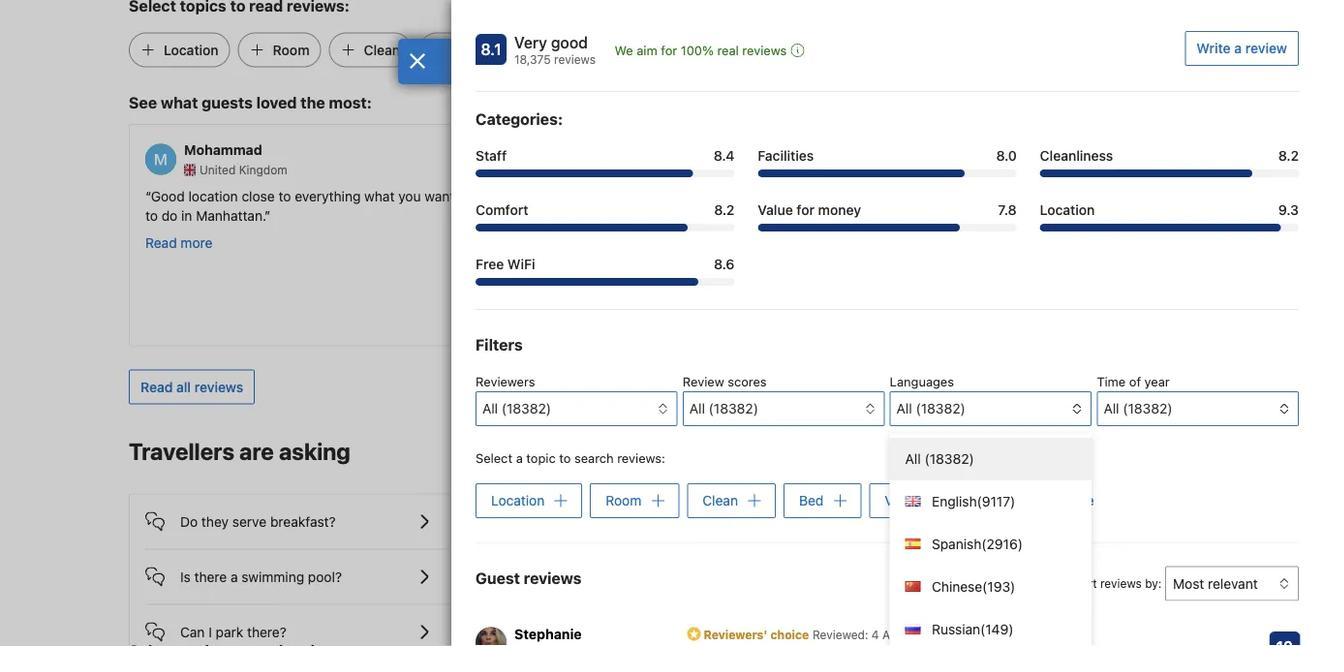 Task type: describe. For each thing, give the bounding box(es) containing it.
all for review scores
[[690, 401, 705, 417]]

we aim for 100% real reviews button
[[615, 41, 805, 60]]

review
[[1246, 40, 1288, 56]]

guest reviews
[[476, 569, 582, 587]]

cleanliness 8.2 meter
[[1040, 170, 1299, 177]]

with inside 'button'
[[648, 513, 674, 529]]

only.
[[740, 207, 769, 223]]

of
[[1130, 375, 1142, 389]]

do they serve breakfast?
[[180, 513, 336, 529]]

united for united kingdom image
[[200, 163, 236, 177]]

what's the pet policy? button
[[508, 550, 815, 589]]

still
[[967, 578, 1002, 601]]

also
[[772, 207, 800, 223]]

location for enough
[[539, 188, 589, 204]]

guest
[[476, 569, 520, 587]]

rated very good element
[[515, 31, 596, 54]]

" for the
[[506, 188, 512, 204]]

airport
[[613, 624, 654, 640]]

clean.
[[506, 227, 541, 243]]

reviewers' choice
[[701, 628, 809, 641]]

mohammad
[[184, 142, 262, 158]]

8.4
[[714, 148, 735, 164]]

aim
[[637, 43, 658, 58]]

sort reviews by:
[[1074, 577, 1162, 590]]

want
[[425, 188, 455, 204]]

united kingdom for united kingdom icon on the right of the page
[[921, 163, 1009, 177]]

1 vertical spatial clean
[[703, 493, 738, 509]]

more for enough
[[541, 254, 573, 270]]

see availability
[[1088, 445, 1183, 461]]

8.2 for cleanliness
[[1279, 148, 1299, 164]]

loved
[[257, 93, 297, 111]]

8.2 for comfort
[[714, 202, 735, 218]]

park
[[216, 624, 243, 640]]

we aim for 100% real reviews
[[615, 43, 787, 58]]

you inside the very clean and safe in a great location. small room with everything you need.
[[1002, 207, 1024, 223]]

great!
[[607, 188, 643, 204]]

free
[[476, 256, 504, 272]]

location.
[[1060, 188, 1114, 204]]

value
[[758, 202, 793, 218]]

they
[[201, 513, 229, 529]]

all for time of year
[[1104, 401, 1120, 417]]

9.3
[[1279, 202, 1299, 218]]

reviews inside very good 18,375 reviews
[[554, 52, 596, 66]]

very for good
[[515, 33, 547, 52]]

safe
[[968, 188, 995, 204]]

all for reviewers
[[483, 401, 498, 417]]

see for see availability
[[1088, 445, 1112, 461]]

see what guests loved the most:
[[129, 93, 372, 111]]

search
[[575, 451, 614, 466]]

there?
[[247, 624, 287, 640]]

all (18382) for reviewers
[[483, 401, 551, 417]]

see for see what guests loved the most:
[[129, 93, 157, 111]]

2 horizontal spatial "
[[1061, 207, 1067, 223]]

select
[[476, 451, 513, 466]]

can
[[180, 624, 205, 640]]

good
[[551, 33, 588, 52]]

filter reviews region
[[476, 333, 1300, 646]]

can i park there?
[[180, 624, 287, 640]]

" the location is great! rooms are small but equipped enough as it is for sleeping only. also clean.
[[506, 188, 800, 243]]

pet
[[615, 569, 635, 585]]

a inside the very clean and safe in a great location. small room with everything you need.
[[1013, 188, 1020, 204]]

0 horizontal spatial are
[[239, 437, 274, 465]]

facilities
[[758, 148, 814, 164]]

sleeping
[[683, 207, 736, 223]]

in inside " good location close to everything what you want to do in manhattan.
[[181, 207, 192, 223]]

very good 18,375 reviews
[[515, 33, 596, 66]]

reviews:
[[618, 451, 666, 466]]

8.6
[[714, 256, 735, 272]]

0 horizontal spatial bed
[[455, 41, 480, 57]]

" for good
[[145, 188, 151, 204]]

categories:
[[476, 110, 563, 128]]

1 horizontal spatial is
[[649, 207, 659, 223]]

(18382) up english
[[925, 451, 975, 467]]

review scores
[[683, 375, 767, 389]]

0 vertical spatial clean
[[364, 41, 400, 57]]

all (18382) button for languages
[[890, 391, 1092, 426]]

need.
[[1028, 207, 1061, 223]]

spanish
[[921, 536, 982, 552]]

all (18382) button for review scores
[[683, 391, 885, 426]]

(149)
[[981, 622, 1014, 638]]

room
[[866, 207, 899, 223]]

18,375
[[515, 52, 551, 66]]

you inside " good location close to everything what you want to do in manhattan.
[[398, 188, 421, 204]]

travellers
[[129, 437, 235, 465]]

show more button
[[1025, 484, 1095, 519]]

0 horizontal spatial location
[[164, 41, 219, 57]]

close
[[242, 188, 275, 204]]

very clean and safe in a great location. small room with everything you need.
[[866, 188, 1152, 223]]

enough
[[568, 207, 615, 223]]

4
[[872, 628, 880, 641]]

the
[[512, 188, 536, 204]]

read for " good location close to everything what you want to do in manhattan.
[[145, 234, 177, 250]]

policy?
[[639, 569, 683, 585]]

reviews right the guest
[[524, 569, 582, 587]]

filters
[[476, 336, 523, 354]]

small
[[717, 188, 749, 204]]

the inside button
[[591, 569, 611, 585]]

as
[[619, 207, 633, 223]]

read more for do
[[145, 234, 213, 250]]

an
[[594, 624, 609, 640]]

all (18382) link
[[890, 438, 1092, 481]]

all for languages
[[897, 401, 913, 417]]

shuttle
[[658, 624, 701, 640]]

russian
[[921, 622, 981, 638]]

review
[[683, 375, 725, 389]]

everything inside " good location close to everything what you want to do in manhattan.
[[295, 188, 361, 204]]

value for money
[[758, 202, 862, 218]]

more inside button
[[1063, 493, 1095, 509]]

pool?
[[308, 569, 342, 585]]

write
[[1197, 40, 1231, 56]]

year
[[1145, 375, 1170, 389]]

what's the pet policy?
[[543, 569, 683, 585]]

location for room
[[491, 493, 545, 509]]

0 vertical spatial the
[[301, 93, 325, 111]]

time of year
[[1097, 375, 1170, 389]]

are inside " the location is great! rooms are small but equipped enough as it is for sleeping only. also clean.
[[694, 188, 713, 204]]

1 vertical spatial to
[[145, 207, 158, 223]]

for inside " the location is great! rooms are small but equipped enough as it is for sleeping only. also clean.
[[662, 207, 680, 223]]

money
[[819, 202, 862, 218]]

read more for enough
[[506, 254, 573, 270]]

real
[[718, 43, 739, 58]]

(18382) for reviewers
[[502, 401, 551, 417]]

(9117)
[[977, 494, 1016, 510]]

0 horizontal spatial what
[[161, 93, 198, 111]]

in inside the very clean and safe in a great location. small room with everything you need.
[[998, 188, 1009, 204]]

netherlands image
[[545, 164, 556, 176]]

staff
[[476, 148, 507, 164]]

2 horizontal spatial to
[[559, 451, 571, 466]]

is there a swimming pool?
[[180, 569, 342, 585]]

reviews right real
[[743, 43, 787, 58]]

are there rooms with a hot tub? button
[[508, 495, 815, 533]]

united kingdom image
[[184, 164, 196, 176]]

comfort
[[476, 202, 529, 218]]



Task type: locate. For each thing, give the bounding box(es) containing it.
wifi
[[508, 256, 535, 272]]

kingdom up close
[[239, 163, 288, 177]]

facilities 8.0 meter
[[758, 170, 1017, 177]]

0 vertical spatial read
[[145, 234, 177, 250]]

0 vertical spatial is
[[593, 188, 603, 204]]

all down reviewers
[[483, 401, 498, 417]]

0 vertical spatial bed
[[455, 41, 480, 57]]

the right loved
[[301, 93, 325, 111]]

kingdom for united kingdom image
[[239, 163, 288, 177]]

0 horizontal spatial united
[[200, 163, 236, 177]]

very for clean
[[872, 188, 901, 204]]

read more button for do
[[145, 233, 213, 252]]

all
[[483, 401, 498, 417], [690, 401, 705, 417], [897, 401, 913, 417], [1104, 401, 1120, 417], [906, 451, 921, 467]]

with right 'rooms'
[[648, 513, 674, 529]]

clean up "tub?"
[[703, 493, 738, 509]]

free wifi
[[476, 256, 535, 272]]

with
[[902, 207, 928, 223], [648, 513, 674, 529]]

1 horizontal spatial "
[[541, 227, 547, 243]]

staff 8.4 meter
[[476, 170, 735, 177]]

read more down do at top left
[[145, 234, 213, 250]]

swimming
[[242, 569, 304, 585]]

is up 'enough'
[[593, 188, 603, 204]]

what left want
[[365, 188, 395, 204]]

looking?
[[1006, 578, 1083, 601]]

0 vertical spatial more
[[181, 234, 213, 250]]

0 horizontal spatial united kingdom
[[200, 163, 288, 177]]

1 vertical spatial very
[[872, 188, 901, 204]]

are up sleeping
[[694, 188, 713, 204]]

" down location.
[[1061, 207, 1067, 223]]

a inside are there rooms with a hot tub? 'button'
[[677, 513, 685, 529]]

0 vertical spatial in
[[998, 188, 1009, 204]]

do
[[162, 207, 178, 223]]

2 horizontal spatial more
[[1063, 493, 1095, 509]]

(18382) down year
[[1123, 401, 1173, 417]]

see inside button
[[1088, 445, 1112, 461]]

read more button for enough
[[506, 252, 573, 272]]

all
[[176, 379, 191, 395]]

united down mohammad
[[200, 163, 236, 177]]

reviews left by:
[[1101, 577, 1142, 590]]

see left availability
[[1088, 445, 1112, 461]]

for inside button
[[661, 43, 678, 58]]

1 united kingdom from the left
[[200, 163, 288, 177]]

to left do at top left
[[145, 207, 158, 223]]

everything right close
[[295, 188, 361, 204]]

it
[[637, 207, 645, 223]]

1 kingdom from the left
[[239, 163, 288, 177]]

a left 'great'
[[1013, 188, 1020, 204]]

is
[[180, 569, 191, 585], [543, 624, 554, 640]]

show more
[[1025, 493, 1095, 509]]

0 horizontal spatial everything
[[295, 188, 361, 204]]

2 vertical spatial read
[[141, 379, 173, 395]]

for
[[661, 43, 678, 58], [797, 202, 815, 218], [662, 207, 680, 223]]

more right wifi
[[541, 254, 573, 270]]

1 horizontal spatial bed
[[799, 493, 824, 509]]

very up room
[[872, 188, 901, 204]]

all (18382) down reviewers
[[483, 401, 551, 417]]

0 horizontal spatial you
[[398, 188, 421, 204]]

kingdom for united kingdom icon on the right of the page
[[960, 163, 1009, 177]]

0 horizontal spatial the
[[301, 93, 325, 111]]

0 vertical spatial you
[[398, 188, 421, 204]]

1 location from the left
[[188, 188, 238, 204]]

(18382) down reviewers
[[502, 401, 551, 417]]

read down clean.
[[506, 254, 537, 270]]

1 horizontal spatial everything
[[932, 207, 998, 223]]

0 horizontal spatial is
[[180, 569, 191, 585]]

all (18382) button up select a topic to search reviews:
[[476, 391, 678, 426]]

room up loved
[[273, 41, 310, 57]]

1 horizontal spatial is
[[543, 624, 554, 640]]

is there an airport shuttle service? button
[[508, 605, 815, 644]]

1 united from the left
[[200, 163, 236, 177]]

scores
[[728, 375, 767, 389]]

very inside the very clean and safe in a great location. small room with everything you need.
[[872, 188, 901, 204]]

1 horizontal spatial the
[[591, 569, 611, 585]]

"
[[145, 188, 151, 204], [506, 188, 512, 204]]

read inside button
[[141, 379, 173, 395]]

0 vertical spatial everything
[[295, 188, 361, 204]]

(18382) for review scores
[[709, 401, 759, 417]]

1 horizontal spatial to
[[279, 188, 291, 204]]

can i park there? button
[[145, 605, 452, 644]]

0 horizontal spatial to
[[145, 207, 158, 223]]

1 horizontal spatial view
[[885, 493, 915, 509]]

1 vertical spatial bed
[[799, 493, 824, 509]]

are
[[694, 188, 713, 204], [239, 437, 274, 465]]

there inside 'is there an airport shuttle service?' button
[[557, 624, 590, 640]]

read more button down do at top left
[[145, 233, 213, 252]]

there up i
[[194, 569, 227, 585]]

1 horizontal spatial united
[[921, 163, 957, 177]]

breakfast?
[[270, 513, 336, 529]]

read more down clean.
[[506, 254, 573, 270]]

0 horizontal spatial more
[[181, 234, 213, 250]]

1 vertical spatial is
[[543, 624, 554, 640]]

all up english
[[906, 451, 921, 467]]

all (18382) button
[[476, 391, 678, 426], [683, 391, 885, 426], [890, 391, 1092, 426]]

1 vertical spatial 8.2
[[714, 202, 735, 218]]

1 vertical spatial what
[[365, 188, 395, 204]]

2 location from the left
[[539, 188, 589, 204]]

small
[[1118, 188, 1152, 204]]

chinese
[[921, 579, 983, 595]]

0 horizontal spatial with
[[648, 513, 674, 529]]

" down close
[[265, 207, 271, 223]]

there inside is there a swimming pool? button
[[194, 569, 227, 585]]

read down do at top left
[[145, 234, 177, 250]]

1 " from the left
[[145, 188, 151, 204]]

english
[[921, 494, 977, 510]]

this is a carousel with rotating slides. it displays featured reviews of the property. use next and previous buttons to navigate. region
[[113, 116, 1210, 354]]

clean
[[364, 41, 400, 57], [703, 493, 738, 509]]

"
[[265, 207, 271, 223], [1061, 207, 1067, 223], [541, 227, 547, 243]]

view
[[534, 41, 565, 57], [885, 493, 915, 509]]

united kingdom up and
[[921, 163, 1009, 177]]

asking
[[279, 437, 351, 465]]

1 vertical spatial in
[[181, 207, 192, 223]]

1 horizontal spatial "
[[506, 188, 512, 204]]

reviews down 'good'
[[554, 52, 596, 66]]

read left the all
[[141, 379, 173, 395]]

0 horizontal spatial "
[[265, 207, 271, 223]]

travellers are asking
[[129, 437, 351, 465]]

there right are
[[568, 513, 601, 529]]

all (18382)
[[483, 401, 551, 417], [690, 401, 759, 417], [897, 401, 966, 417], [1104, 401, 1173, 417], [906, 451, 975, 467]]

0 vertical spatial what
[[161, 93, 198, 111]]

1 vertical spatial is
[[649, 207, 659, 223]]

2 vertical spatial there
[[557, 624, 590, 640]]

0 vertical spatial is
[[180, 569, 191, 585]]

100%
[[681, 43, 714, 58]]

you left need.
[[1002, 207, 1024, 223]]

3 all (18382) button from the left
[[890, 391, 1092, 426]]

guests
[[202, 93, 253, 111]]

is down the do
[[180, 569, 191, 585]]

0 horizontal spatial "
[[145, 188, 151, 204]]

read more button down clean.
[[506, 252, 573, 272]]

a left swimming
[[231, 569, 238, 585]]

1 horizontal spatial all (18382) button
[[683, 391, 885, 426]]

is inside 'is there an airport shuttle service?' button
[[543, 624, 554, 640]]

0 vertical spatial location
[[164, 41, 219, 57]]

1 horizontal spatial with
[[902, 207, 928, 223]]

united kingdom image
[[905, 164, 917, 176]]

show
[[1025, 493, 1059, 509]]

the left the pet at bottom
[[591, 569, 611, 585]]

a left topic on the bottom left
[[516, 451, 523, 466]]

scored 8.1 element
[[476, 34, 507, 65]]

for down rooms
[[662, 207, 680, 223]]

1 vertical spatial there
[[194, 569, 227, 585]]

more down manhattan.
[[181, 234, 213, 250]]

languages
[[890, 375, 954, 389]]

read all reviews button
[[129, 370, 255, 404]]

read for " the location is great! rooms are small but equipped enough as it is for sleeping only. also clean.
[[506, 254, 537, 270]]

read more
[[145, 234, 213, 250], [506, 254, 573, 270]]

reviewed:
[[813, 628, 869, 641]]

(18382) for time of year
[[1123, 401, 1173, 417]]

1 vertical spatial location
[[1040, 202, 1095, 218]]

2 vertical spatial to
[[559, 451, 571, 466]]

there for a
[[194, 569, 227, 585]]

2 united kingdom from the left
[[921, 163, 1009, 177]]

hot
[[688, 513, 709, 529]]

andries
[[545, 142, 597, 158]]

location for do
[[188, 188, 238, 204]]

more for do
[[181, 234, 213, 250]]

location down cleanliness
[[1040, 202, 1095, 218]]

" for the location is great! rooms are small but equipped enough as it is for sleeping only. also clean.
[[541, 227, 547, 243]]

all down review
[[690, 401, 705, 417]]

in right safe
[[998, 188, 1009, 204]]

all (18382) for review scores
[[690, 401, 759, 417]]

a left hot
[[677, 513, 685, 529]]

clean left 'close' "icon"
[[364, 41, 400, 57]]

0 vertical spatial room
[[273, 41, 310, 57]]

there
[[568, 513, 601, 529], [194, 569, 227, 585], [557, 624, 590, 640]]

1 vertical spatial see
[[1088, 445, 1112, 461]]

(18382) inside button
[[1123, 401, 1173, 417]]

is inside is there a swimming pool? button
[[180, 569, 191, 585]]

are left asking
[[239, 437, 274, 465]]

8.2 left only.
[[714, 202, 735, 218]]

by:
[[1146, 577, 1162, 590]]

a inside is there a swimming pool? button
[[231, 569, 238, 585]]

great
[[1024, 188, 1057, 204]]

in right do at top left
[[181, 207, 192, 223]]

2 kingdom from the left
[[960, 163, 1009, 177]]

0 vertical spatial very
[[515, 33, 547, 52]]

all (18382) up english
[[906, 451, 975, 467]]

a right write
[[1235, 40, 1242, 56]]

0 horizontal spatial kingdom
[[239, 163, 288, 177]]

0 horizontal spatial 8.2
[[714, 202, 735, 218]]

are
[[543, 513, 565, 529]]

2 horizontal spatial all (18382) button
[[890, 391, 1092, 426]]

very inside very good 18,375 reviews
[[515, 33, 547, 52]]

" inside " good location close to everything what you want to do in manhattan.
[[145, 188, 151, 204]]

all (18382) inside button
[[1104, 401, 1173, 417]]

for right aim
[[661, 43, 678, 58]]

2 vertical spatial location
[[491, 493, 545, 509]]

is for is there a swimming pool?
[[180, 569, 191, 585]]

location 9.3 meter
[[1040, 224, 1299, 232]]

location up guests
[[164, 41, 219, 57]]

select a topic to search reviews:
[[476, 451, 666, 466]]

0 horizontal spatial very
[[515, 33, 547, 52]]

7.8
[[998, 202, 1017, 218]]

all (18382) button up all (18382) link
[[890, 391, 1092, 426]]

room
[[273, 41, 310, 57], [606, 493, 642, 509]]

1 horizontal spatial what
[[365, 188, 395, 204]]

all (18382) down of in the bottom of the page
[[1104, 401, 1173, 417]]

a inside write a review button
[[1235, 40, 1242, 56]]

read
[[145, 234, 177, 250], [506, 254, 537, 270], [141, 379, 173, 395]]

1 horizontal spatial location
[[491, 493, 545, 509]]

2 vertical spatial more
[[1063, 493, 1095, 509]]

8.2 up 9.3
[[1279, 148, 1299, 164]]

see availability button
[[1076, 435, 1195, 470]]

" for good location close to everything what you want to do in manhattan.
[[265, 207, 271, 223]]

is there a swimming pool? button
[[145, 550, 452, 589]]

there inside are there rooms with a hot tub? 'button'
[[568, 513, 601, 529]]

location up manhattan.
[[188, 188, 238, 204]]

location for 9.3
[[1040, 202, 1095, 218]]

there for rooms
[[568, 513, 601, 529]]

0 vertical spatial are
[[694, 188, 713, 204]]

still looking?
[[967, 578, 1083, 601]]

kingdom up safe
[[960, 163, 1009, 177]]

write a review
[[1197, 40, 1288, 56]]

is right it
[[649, 207, 659, 223]]

to right close
[[279, 188, 291, 204]]

1 vertical spatial are
[[239, 437, 274, 465]]

0 horizontal spatial read more
[[145, 234, 213, 250]]

all (18382) button
[[1097, 391, 1299, 426]]

united kingdom down mohammad
[[200, 163, 288, 177]]

all inside button
[[1104, 401, 1120, 417]]

reviewers'
[[704, 628, 768, 641]]

1 vertical spatial you
[[1002, 207, 1024, 223]]

0 horizontal spatial clean
[[364, 41, 400, 57]]

all down languages
[[897, 401, 913, 417]]

2 horizontal spatial location
[[1040, 202, 1095, 218]]

there left an
[[557, 624, 590, 640]]

write a review button
[[1186, 31, 1300, 66]]

united kingdom for united kingdom image
[[200, 163, 288, 177]]

0 vertical spatial 8.2
[[1279, 148, 1299, 164]]

location down netherlands image
[[539, 188, 589, 204]]

0 vertical spatial view
[[534, 41, 565, 57]]

is
[[593, 188, 603, 204], [649, 207, 659, 223]]

0 vertical spatial with
[[902, 207, 928, 223]]

value for money 7.8 meter
[[758, 224, 1017, 232]]

0 horizontal spatial view
[[534, 41, 565, 57]]

equipped
[[506, 207, 565, 223]]

all (18382) for time of year
[[1104, 401, 1173, 417]]

0 vertical spatial read more
[[145, 234, 213, 250]]

1 vertical spatial view
[[885, 493, 915, 509]]

1 all (18382) button from the left
[[476, 391, 678, 426]]

(18382) down languages
[[916, 401, 966, 417]]

0 vertical spatial to
[[279, 188, 291, 204]]

location up are
[[491, 493, 545, 509]]

you left want
[[398, 188, 421, 204]]

0 vertical spatial there
[[568, 513, 601, 529]]

to right topic on the bottom left
[[559, 451, 571, 466]]

is for is there an airport shuttle service?
[[543, 624, 554, 640]]

1 horizontal spatial read more
[[506, 254, 573, 270]]

0 horizontal spatial is
[[593, 188, 603, 204]]

all (18382) for languages
[[897, 401, 966, 417]]

united for united kingdom icon on the right of the page
[[921, 163, 957, 177]]

everything down and
[[932, 207, 998, 223]]

2023
[[925, 628, 953, 641]]

(18382) for languages
[[916, 401, 966, 417]]

read more button
[[145, 233, 213, 252], [506, 252, 573, 272]]

united right united kingdom icon on the right of the page
[[921, 163, 957, 177]]

view left english
[[885, 493, 915, 509]]

location inside " the location is great! rooms are small but equipped enough as it is for sleeping only. also clean.
[[539, 188, 589, 204]]

0 horizontal spatial all (18382) button
[[476, 391, 678, 426]]

for right value
[[797, 202, 815, 218]]

clean
[[904, 188, 938, 204]]

is left an
[[543, 624, 554, 640]]

there for an
[[557, 624, 590, 640]]

1 horizontal spatial clean
[[703, 493, 738, 509]]

comfort 8.2 meter
[[476, 224, 735, 232]]

location inside " good location close to everything what you want to do in manhattan.
[[188, 188, 238, 204]]

" good location close to everything what you want to do in manhattan.
[[145, 188, 455, 223]]

1 vertical spatial room
[[606, 493, 642, 509]]

very up the 18,375
[[515, 33, 547, 52]]

1 horizontal spatial location
[[539, 188, 589, 204]]

0 horizontal spatial read more button
[[145, 233, 213, 252]]

is there an airport shuttle service?
[[543, 624, 756, 640]]

0 horizontal spatial see
[[129, 93, 157, 111]]

all (18382) button down scores
[[683, 391, 885, 426]]

more right show
[[1063, 493, 1095, 509]]

all (18382) down "review scores" at the bottom right of the page
[[690, 401, 759, 417]]

room up 'rooms'
[[606, 493, 642, 509]]

1 horizontal spatial you
[[1002, 207, 1024, 223]]

review categories element
[[476, 108, 563, 131]]

" down equipped
[[541, 227, 547, 243]]

free wifi 8.6 meter
[[476, 278, 735, 286]]

everything inside the very clean and safe in a great location. small room with everything you need.
[[932, 207, 998, 223]]

what inside " good location close to everything what you want to do in manhattan.
[[365, 188, 395, 204]]

see left guests
[[129, 93, 157, 111]]

1 vertical spatial read
[[506, 254, 537, 270]]

8.1
[[481, 40, 502, 59]]

(18382) down "review scores" at the bottom right of the page
[[709, 401, 759, 417]]

all down time
[[1104, 401, 1120, 417]]

view right 'scored 8.1' element
[[534, 41, 565, 57]]

to
[[279, 188, 291, 204], [145, 207, 158, 223], [559, 451, 571, 466]]

united kingdom
[[200, 163, 288, 177], [921, 163, 1009, 177]]

0 horizontal spatial in
[[181, 207, 192, 223]]

close image
[[409, 53, 426, 69]]

1 horizontal spatial united kingdom
[[921, 163, 1009, 177]]

all (18382) button for reviewers
[[476, 391, 678, 426]]

reviewed: 4 august 2023
[[813, 628, 953, 641]]

1 horizontal spatial in
[[998, 188, 1009, 204]]

with inside the very clean and safe in a great location. small room with everything you need.
[[902, 207, 928, 223]]

" inside " the location is great! rooms are small but equipped enough as it is for sleeping only. also clean.
[[506, 188, 512, 204]]

2 united from the left
[[921, 163, 957, 177]]

1 horizontal spatial read more button
[[506, 252, 573, 272]]

2 " from the left
[[506, 188, 512, 204]]

what left guests
[[161, 93, 198, 111]]

reviews right the all
[[194, 379, 243, 395]]

read all reviews
[[141, 379, 243, 395]]

1 vertical spatial read more
[[506, 254, 573, 270]]

all (18382) down languages
[[897, 401, 966, 417]]

1 horizontal spatial are
[[694, 188, 713, 204]]

1 horizontal spatial 8.2
[[1279, 148, 1299, 164]]

1 horizontal spatial room
[[606, 493, 642, 509]]

0 vertical spatial see
[[129, 93, 157, 111]]

2 all (18382) button from the left
[[683, 391, 885, 426]]

0 horizontal spatial room
[[273, 41, 310, 57]]

everything
[[295, 188, 361, 204], [932, 207, 998, 223]]

with down clean at top
[[902, 207, 928, 223]]



Task type: vqa. For each thing, say whether or not it's contained in the screenshot.
1st US$220
no



